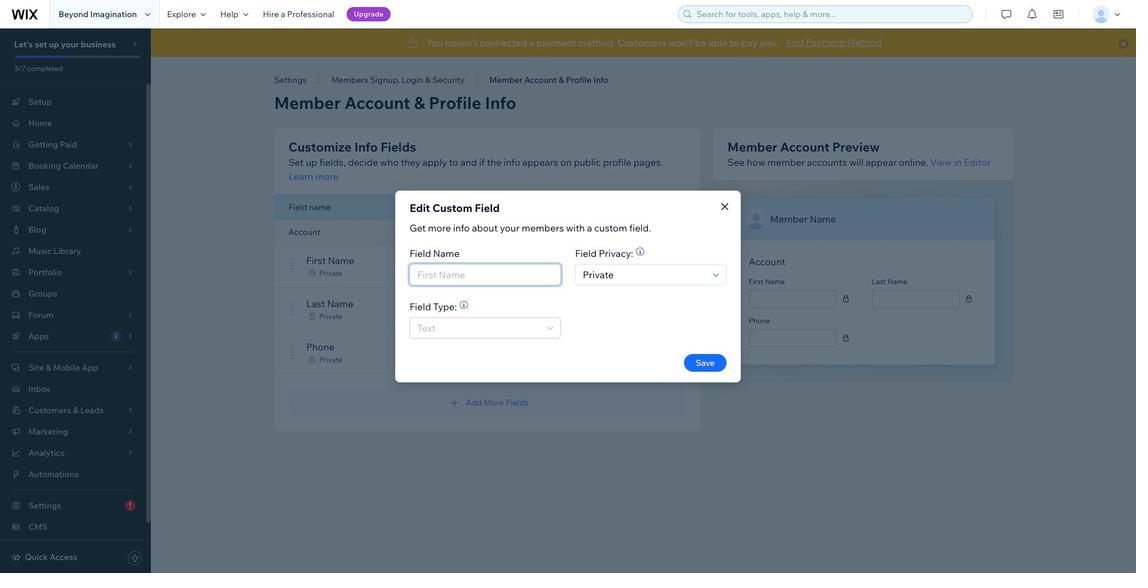 Task type: describe. For each thing, give the bounding box(es) containing it.
-Select Type- field
[[414, 318, 544, 338]]

E.g. Birth Date field
[[414, 265, 557, 285]]



Task type: vqa. For each thing, say whether or not it's contained in the screenshot.
HIT COUNTER LOGO
no



Task type: locate. For each thing, give the bounding box(es) containing it.
None text field
[[753, 330, 833, 346]]

None text field
[[753, 291, 833, 307], [877, 291, 956, 307], [753, 291, 833, 307], [877, 291, 956, 307]]

alert
[[151, 28, 1137, 57]]

None field
[[580, 265, 710, 285]]

Search for tools, apps, help & more... field
[[693, 6, 969, 22]]

sidebar element
[[0, 28, 151, 573]]



